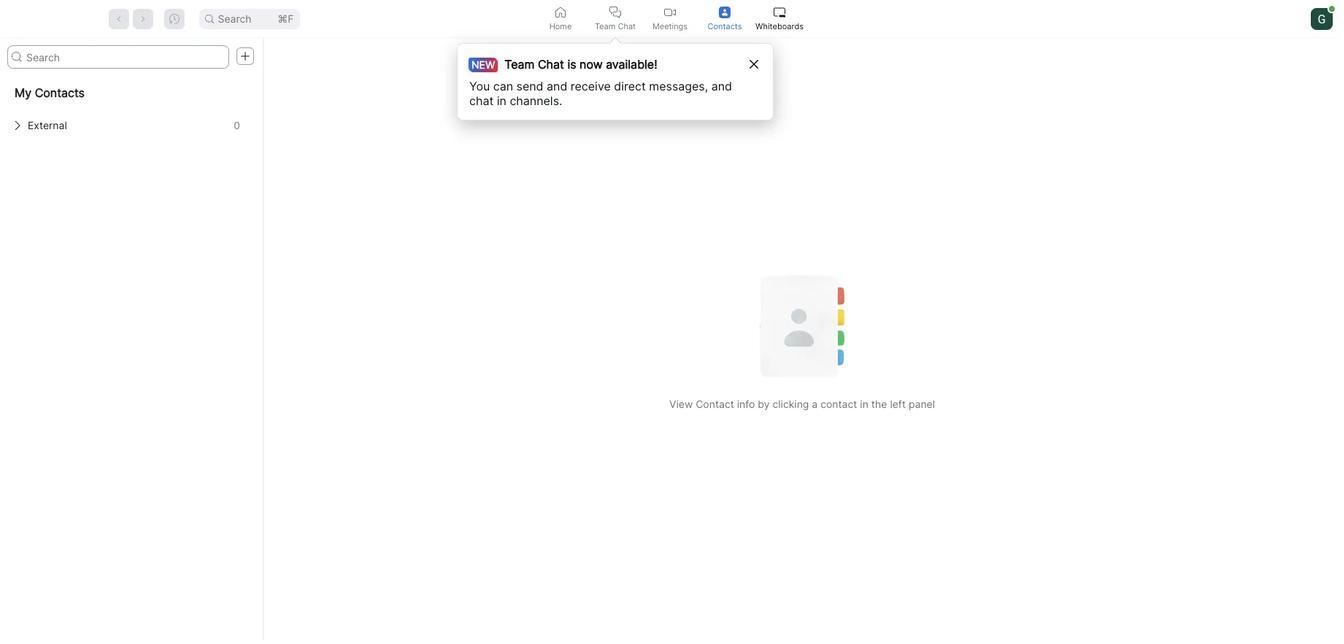 Task type: describe. For each thing, give the bounding box(es) containing it.
chat for team chat
[[618, 21, 636, 31]]

view contact info by clicking a contact in the left panel
[[669, 398, 935, 410]]

send
[[516, 79, 543, 93]]

whiteboard small image
[[774, 6, 785, 18]]

team for team chat
[[595, 21, 615, 31]]

team chat image
[[609, 6, 621, 18]]

avatar image
[[1311, 8, 1333, 30]]

my contacts grouping, external, 0 items enclose, level 2, 1 of 1, not selected tree item
[[6, 111, 256, 140]]

receive
[[571, 79, 611, 93]]

clicking
[[773, 398, 809, 410]]

plus small image
[[240, 51, 250, 61]]

you
[[469, 79, 490, 93]]

whiteboards button
[[752, 0, 807, 37]]

my contacts tree
[[0, 74, 262, 140]]

team chat is now available! element
[[474, 55, 657, 73]]

available!
[[606, 57, 657, 72]]

1 horizontal spatial magnifier image
[[205, 14, 213, 23]]

the
[[871, 398, 887, 410]]

you can send and receive direct messages, and chat in channels. element
[[469, 79, 746, 108]]

chat for team chat is now available! you can send and receive direct messages, and chat in channels.
[[538, 57, 564, 72]]

0 horizontal spatial magnifier image
[[12, 52, 22, 62]]

my contacts
[[15, 85, 85, 100]]

channels.
[[510, 93, 562, 108]]

home small image
[[555, 6, 566, 18]]

online image
[[1329, 6, 1335, 11]]

team chat is now available! you can send and receive direct messages, and chat in channels.
[[469, 57, 732, 108]]

left
[[890, 398, 906, 410]]

contacts tab panel
[[0, 38, 1340, 640]]

contact
[[696, 398, 734, 410]]

1 and from the left
[[547, 79, 567, 93]]

contact
[[820, 398, 857, 410]]

contacts inside heading
[[35, 85, 85, 100]]

whiteboard small image
[[774, 6, 785, 18]]

1 vertical spatial magnifier image
[[12, 52, 22, 62]]

a
[[812, 398, 818, 410]]

0
[[234, 119, 240, 131]]

can
[[493, 79, 513, 93]]

home small image
[[555, 6, 566, 18]]

profile contact image
[[719, 6, 731, 18]]

chat
[[469, 93, 494, 108]]



Task type: locate. For each thing, give the bounding box(es) containing it.
0 horizontal spatial contacts
[[35, 85, 85, 100]]

direct
[[614, 79, 646, 93]]

online image
[[1329, 6, 1335, 11]]

panel
[[909, 398, 935, 410]]

1 horizontal spatial contacts
[[708, 21, 742, 31]]

2 and from the left
[[711, 79, 732, 93]]

0 horizontal spatial magnifier image
[[12, 52, 22, 62]]

meetings
[[652, 21, 688, 31]]

chat left is
[[538, 57, 564, 72]]

team for team chat is now available! you can send and receive direct messages, and chat in channels.
[[504, 57, 535, 72]]

1 horizontal spatial team
[[595, 21, 615, 31]]

0 vertical spatial magnifier image
[[205, 14, 213, 23]]

by
[[758, 398, 770, 410]]

my
[[15, 85, 31, 100]]

in inside team chat is now available! you can send and receive direct messages, and chat in channels.
[[497, 93, 506, 108]]

1 vertical spatial chat
[[538, 57, 564, 72]]

and right messages,
[[711, 79, 732, 93]]

in inside contacts tab panel
[[860, 398, 868, 410]]

team down team chat image
[[595, 21, 615, 31]]

team inside team chat is now available! you can send and receive direct messages, and chat in channels.
[[504, 57, 535, 72]]

contacts inside button
[[708, 21, 742, 31]]

view
[[669, 398, 693, 410]]

contacts
[[708, 21, 742, 31], [35, 85, 85, 100]]

magnifier image left "search"
[[205, 14, 213, 23]]

0 vertical spatial team
[[595, 21, 615, 31]]

tooltip
[[457, 37, 774, 120]]

home
[[549, 21, 572, 31]]

and down team chat is now available! 'element'
[[547, 79, 567, 93]]

my contacts heading
[[0, 74, 262, 111]]

1 horizontal spatial in
[[860, 398, 868, 410]]

contacts down profile contact icon
[[708, 21, 742, 31]]

home button
[[533, 0, 588, 37]]

0 horizontal spatial and
[[547, 79, 567, 93]]

0 horizontal spatial chat
[[538, 57, 564, 72]]

⌘f
[[278, 12, 294, 24]]

tooltip containing team chat is now available! you can send and receive direct messages, and chat in channels.
[[457, 37, 774, 120]]

magnifier image up 'my'
[[12, 52, 22, 62]]

tab list containing home
[[533, 0, 807, 37]]

info
[[737, 398, 755, 410]]

messages,
[[649, 79, 708, 93]]

1 vertical spatial team
[[504, 57, 535, 72]]

0 vertical spatial magnifier image
[[205, 14, 213, 23]]

team inside team chat button
[[595, 21, 615, 31]]

whiteboards
[[755, 21, 804, 31]]

video on image
[[664, 6, 676, 18], [664, 6, 676, 18]]

team up send
[[504, 57, 535, 72]]

Search text field
[[7, 45, 229, 69]]

1 horizontal spatial and
[[711, 79, 732, 93]]

0 vertical spatial contacts
[[708, 21, 742, 31]]

0 vertical spatial chat
[[618, 21, 636, 31]]

profile contact image
[[719, 6, 731, 18]]

0 vertical spatial in
[[497, 93, 506, 108]]

in
[[497, 93, 506, 108], [860, 398, 868, 410]]

1 vertical spatial in
[[860, 398, 868, 410]]

and
[[547, 79, 567, 93], [711, 79, 732, 93]]

0 horizontal spatial team
[[504, 57, 535, 72]]

in left the
[[860, 398, 868, 410]]

1 vertical spatial magnifier image
[[12, 52, 22, 62]]

contacts up external
[[35, 85, 85, 100]]

magnifier image
[[205, 14, 213, 23], [12, 52, 22, 62]]

external
[[28, 119, 67, 131]]

0 horizontal spatial in
[[497, 93, 506, 108]]

chat
[[618, 21, 636, 31], [538, 57, 564, 72]]

1 vertical spatial contacts
[[35, 85, 85, 100]]

chevron right image
[[13, 121, 22, 130], [13, 121, 22, 130]]

team chat
[[595, 21, 636, 31]]

team chat button
[[588, 0, 643, 37]]

close image
[[749, 60, 758, 69], [749, 60, 758, 69]]

chat inside button
[[618, 21, 636, 31]]

chat down team chat image
[[618, 21, 636, 31]]

plus small image
[[240, 51, 250, 61]]

contacts button
[[697, 0, 752, 37]]

meetings button
[[643, 0, 697, 37]]

search
[[218, 12, 251, 24]]

magnifier image
[[205, 14, 213, 23], [12, 52, 22, 62]]

1 horizontal spatial chat
[[618, 21, 636, 31]]

magnifier image up 'my'
[[12, 52, 22, 62]]

magnifier image left "search"
[[205, 14, 213, 23]]

team
[[595, 21, 615, 31], [504, 57, 535, 72]]

1 horizontal spatial magnifier image
[[205, 14, 213, 23]]

in right chat
[[497, 93, 506, 108]]

now
[[580, 57, 603, 72]]

chat inside team chat is now available! you can send and receive direct messages, and chat in channels.
[[538, 57, 564, 72]]

is
[[567, 57, 576, 72]]

tab list
[[533, 0, 807, 37]]

team chat image
[[609, 6, 621, 18]]



